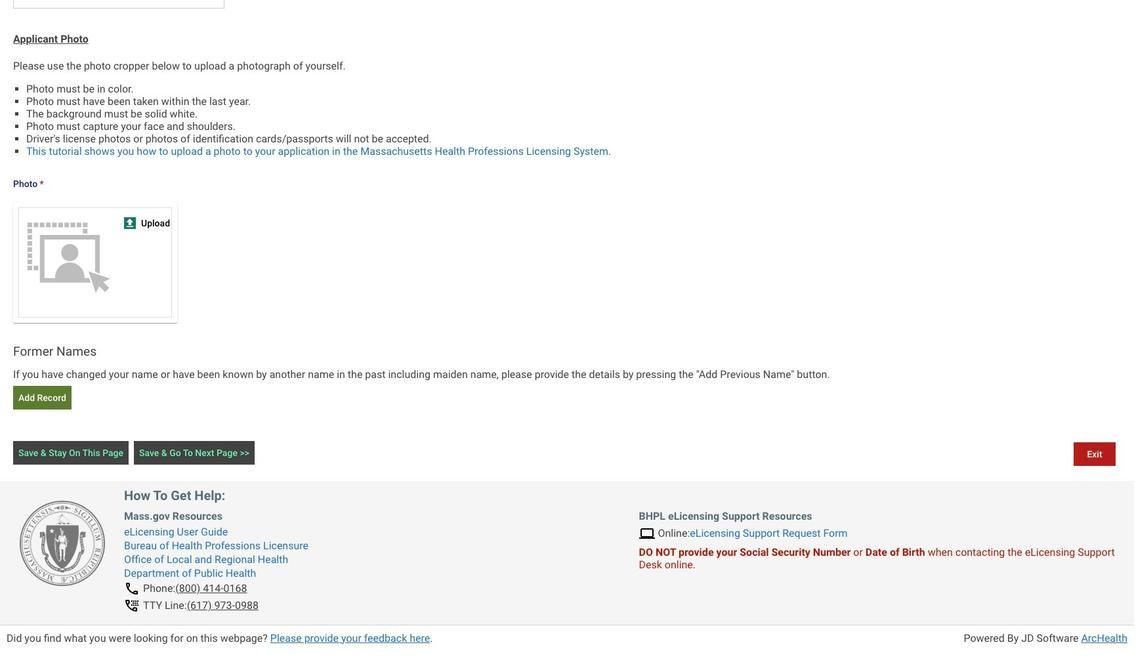 Task type: describe. For each thing, give the bounding box(es) containing it.
massachusetts state seal image
[[20, 501, 105, 586]]



Task type: vqa. For each thing, say whether or not it's contained in the screenshot.
the no color image
yes



Task type: locate. For each thing, give the bounding box(es) containing it.
no color image
[[124, 217, 136, 229]]

None text field
[[13, 0, 224, 9]]



